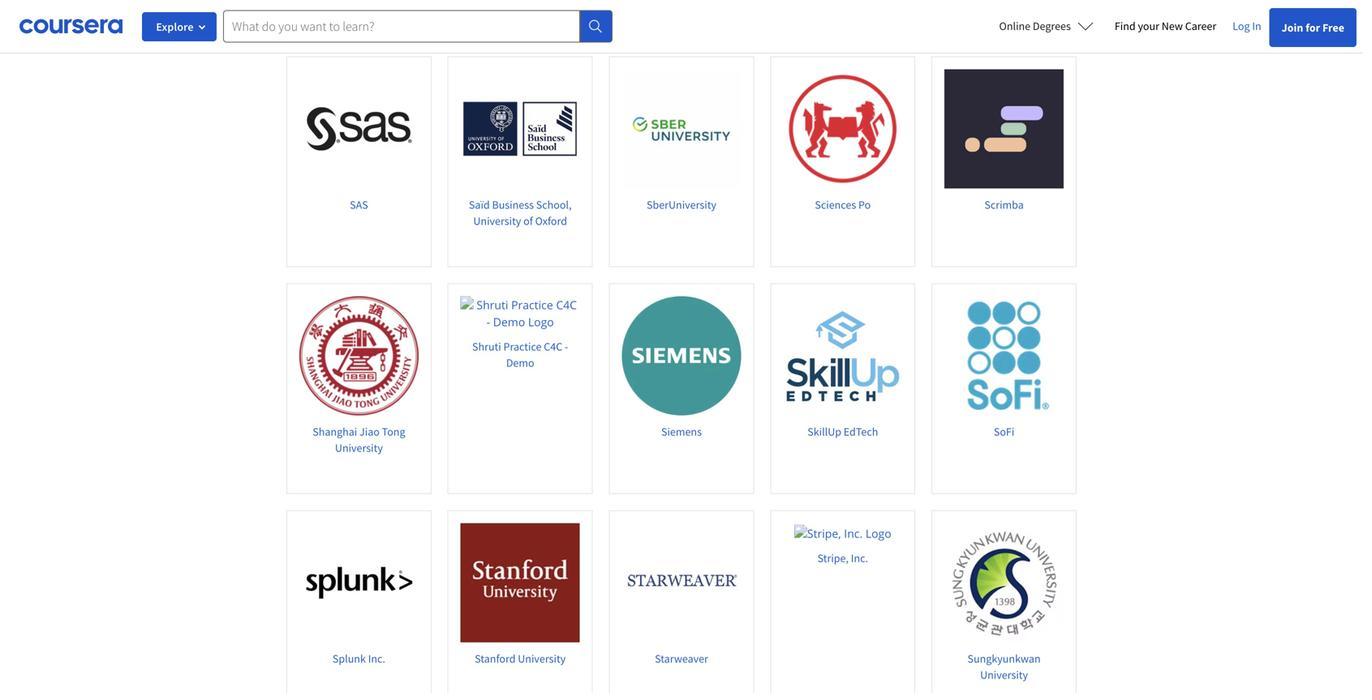 Task type: locate. For each thing, give the bounding box(es) containing it.
scrimba
[[984, 198, 1024, 212]]

your
[[1138, 19, 1159, 33]]

demo
[[506, 356, 534, 370]]

stripe, inc. logo image
[[794, 525, 891, 542]]

inc. inside 'link'
[[368, 652, 385, 667]]

sungkyunkwan university
[[968, 652, 1041, 683]]

sas
[[350, 198, 368, 212]]

university down business
[[473, 214, 521, 228]]

log in link
[[1225, 16, 1269, 36]]

inc. for stripe, inc.
[[851, 551, 868, 566]]

starweaver link
[[609, 511, 754, 694]]

for
[[1306, 20, 1320, 35]]

online
[[999, 19, 1031, 33]]

0 vertical spatial inc.
[[851, 551, 868, 566]]

shruti practice c4c - demo link
[[448, 284, 593, 495]]

shruti
[[472, 340, 501, 354]]

university down sungkyunkwan
[[980, 668, 1028, 683]]

sungkyunkwan university link
[[932, 511, 1077, 694]]

university right the stanford
[[518, 652, 566, 667]]

sberuniversity
[[647, 198, 716, 212]]

inc.
[[851, 551, 868, 566], [368, 652, 385, 667]]

splunk inc.
[[333, 652, 385, 667]]

school,
[[536, 198, 572, 212]]

po
[[858, 198, 871, 212]]

shruti practice c4c - demo logo image
[[461, 297, 580, 331]]

1 vertical spatial inc.
[[368, 652, 385, 667]]

oxford
[[535, 214, 567, 228]]

inc. right splunk
[[368, 652, 385, 667]]

1 horizontal spatial inc.
[[851, 551, 868, 566]]

starweaver logo image
[[622, 524, 741, 643]]

university
[[473, 214, 521, 228], [335, 441, 383, 456], [518, 652, 566, 667], [980, 668, 1028, 683]]

scrimba logo image
[[945, 69, 1064, 189]]

siemens link
[[609, 284, 754, 495]]

sberuniversity link
[[609, 56, 754, 267]]

sciences
[[815, 198, 856, 212]]

jiao
[[359, 425, 380, 439]]

sas link
[[286, 56, 432, 267]]

stripe, inc. link
[[770, 511, 915, 694]]

None search field
[[223, 10, 613, 43]]

saïd business school, university of oxford link
[[448, 56, 593, 267]]

join for free
[[1282, 20, 1344, 35]]

join
[[1282, 20, 1303, 35]]

tong
[[382, 425, 405, 439]]

shanghai
[[313, 425, 357, 439]]

sciences po link
[[770, 56, 915, 267]]

online degrees
[[999, 19, 1071, 33]]

skillup edtech logo image
[[783, 297, 902, 416]]

in
[[1252, 19, 1261, 33]]

new
[[1162, 19, 1183, 33]]

university inside the saïd business school, university of oxford
[[473, 214, 521, 228]]

edtech
[[844, 425, 878, 439]]

siemens logo image
[[622, 297, 741, 416]]

university down jiao
[[335, 441, 383, 456]]

sciences po logo image
[[783, 69, 902, 189]]

What do you want to learn? text field
[[223, 10, 580, 43]]

0 horizontal spatial inc.
[[368, 652, 385, 667]]

saïd business school, university of oxford logo image
[[461, 69, 580, 189]]

find your new career
[[1115, 19, 1216, 33]]

stanford
[[475, 652, 516, 667]]

sciences po
[[815, 198, 871, 212]]

find your new career link
[[1107, 16, 1225, 37]]

shanghai jiao tong university link
[[286, 284, 432, 495]]

inc. right stripe,
[[851, 551, 868, 566]]

stanford university
[[475, 652, 566, 667]]

splunk inc. link
[[286, 511, 432, 694]]



Task type: vqa. For each thing, say whether or not it's contained in the screenshot.
topmost Inc.
yes



Task type: describe. For each thing, give the bounding box(es) containing it.
of
[[523, 214, 533, 228]]

shanghai jiao tong university logo image
[[299, 297, 419, 416]]

join for free link
[[1269, 8, 1357, 47]]

starweaver
[[655, 652, 708, 667]]

skillup edtech link
[[770, 284, 915, 495]]

sberuniversity logo image
[[622, 69, 741, 189]]

log in
[[1233, 19, 1261, 33]]

splunk inc. logo image
[[299, 524, 419, 643]]

practice
[[503, 340, 542, 354]]

log
[[1233, 19, 1250, 33]]

stripe,
[[818, 551, 849, 566]]

sofi
[[994, 425, 1014, 439]]

inc. for splunk inc.
[[368, 652, 385, 667]]

skillup edtech
[[807, 425, 878, 439]]

shruti practice c4c - demo
[[472, 340, 568, 370]]

shanghai jiao tong university
[[313, 425, 405, 456]]

saïd
[[469, 198, 490, 212]]

degrees
[[1033, 19, 1071, 33]]

sungkyunkwan university logo image
[[945, 524, 1064, 643]]

online degrees button
[[986, 8, 1107, 44]]

sofi logo image
[[945, 297, 1064, 416]]

sungkyunkwan
[[968, 652, 1041, 667]]

explore button
[[142, 12, 217, 41]]

c4c
[[544, 340, 562, 354]]

explore
[[156, 19, 194, 34]]

splunk
[[333, 652, 366, 667]]

university inside stanford university 'link'
[[518, 652, 566, 667]]

-
[[565, 340, 568, 354]]

sas logo image
[[299, 69, 419, 189]]

sofi link
[[932, 284, 1077, 495]]

siemens
[[661, 425, 702, 439]]

university inside sungkyunkwan university
[[980, 668, 1028, 683]]

find
[[1115, 19, 1136, 33]]

business
[[492, 198, 534, 212]]

stanford university logo image
[[461, 524, 580, 643]]

free
[[1323, 20, 1344, 35]]

skillup
[[807, 425, 841, 439]]

stanford university link
[[448, 511, 593, 694]]

career
[[1185, 19, 1216, 33]]

university inside shanghai jiao tong university
[[335, 441, 383, 456]]

scrimba link
[[932, 56, 1077, 267]]

saïd business school, university of oxford
[[469, 198, 572, 228]]

stripe, inc.
[[818, 551, 868, 566]]

coursera image
[[19, 13, 123, 39]]



